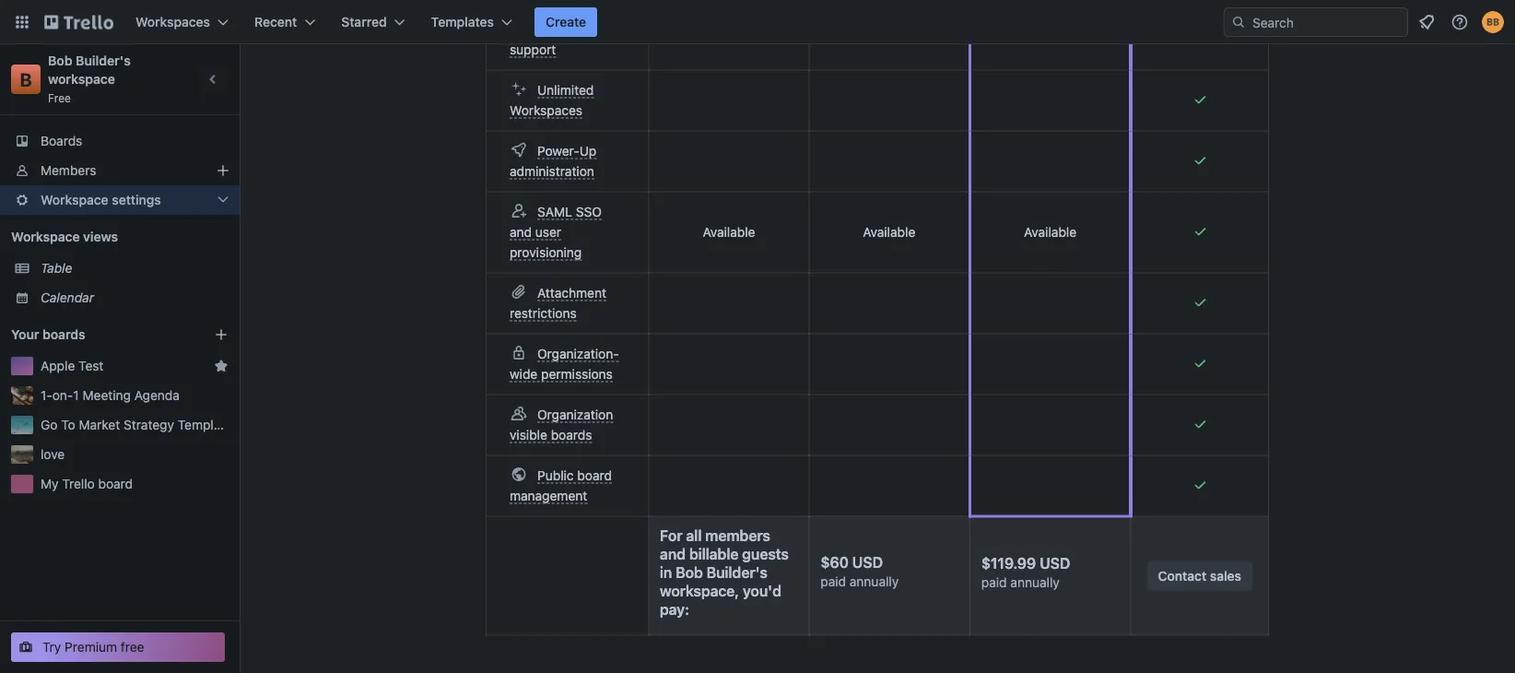 Task type: vqa. For each thing, say whether or not it's contained in the screenshot.
the top Bob
yes



Task type: describe. For each thing, give the bounding box(es) containing it.
table link
[[41, 259, 229, 278]]

user
[[536, 225, 562, 240]]

table
[[41, 260, 72, 276]]

agenda
[[134, 388, 180, 403]]

attachment restrictions
[[510, 285, 607, 321]]

attachment
[[538, 285, 607, 301]]

calendar link
[[41, 289, 229, 307]]

meeting
[[83, 388, 131, 403]]

workspaces button
[[124, 7, 240, 37]]

power-up administration
[[510, 143, 597, 179]]

settings
[[112, 192, 161, 207]]

unlimited
[[538, 83, 594, 98]]

billable
[[689, 545, 739, 563]]

public board management
[[510, 468, 612, 503]]

contact sales link
[[1148, 561, 1253, 591]]

my trello board
[[41, 476, 133, 491]]

and inside saml sso and user provisioning
[[510, 225, 532, 240]]

all
[[686, 527, 702, 544]]

your
[[11, 327, 39, 342]]

strategy
[[124, 417, 174, 432]]

workspace views
[[11, 229, 118, 244]]

bob for bob builder's workspace
[[676, 564, 703, 581]]

visible
[[510, 427, 548, 443]]

apple
[[41, 358, 75, 373]]

recent button
[[243, 7, 327, 37]]

3 available from the left
[[1024, 225, 1077, 240]]

organization visible boards
[[510, 407, 613, 443]]

$119.99 usd paid annually
[[982, 555, 1071, 590]]

workspace settings button
[[0, 185, 240, 215]]

go to market strategy template
[[41, 417, 232, 432]]

workspace for bob builder's workspace free
[[48, 71, 115, 87]]

$60
[[821, 554, 849, 572]]

apple test
[[41, 358, 104, 373]]

bob builder's workspace
[[660, 564, 768, 600]]

bob builder's workspace free
[[48, 53, 134, 104]]

free
[[121, 639, 144, 655]]

back to home image
[[44, 7, 113, 37]]

board inside public board management
[[578, 468, 612, 483]]

test
[[78, 358, 104, 373]]

1
[[73, 388, 79, 403]]

public
[[538, 468, 574, 483]]

premium
[[65, 639, 117, 655]]

members
[[706, 527, 771, 544]]

1 available from the left
[[703, 225, 756, 240]]

to
[[61, 417, 75, 432]]

usd for $60 usd
[[853, 554, 883, 572]]

saml
[[538, 204, 573, 219]]

contact
[[1159, 568, 1207, 584]]

b
[[20, 68, 32, 90]]

templates
[[431, 14, 494, 30]]

try
[[42, 639, 61, 655]]

organization-
[[538, 346, 619, 361]]

starred
[[341, 14, 387, 30]]

members link
[[0, 156, 240, 185]]

boards link
[[0, 126, 240, 156]]

for
[[660, 527, 683, 544]]

you'd
[[743, 582, 782, 600]]

create
[[546, 14, 587, 30]]

views
[[83, 229, 118, 244]]

for all members and billable guests in
[[660, 527, 789, 581]]

2 available from the left
[[863, 225, 916, 240]]

workspace for workspace settings
[[41, 192, 108, 207]]

love
[[41, 447, 65, 462]]

boards inside the organization visible boards
[[551, 427, 592, 443]]

b link
[[11, 65, 41, 94]]

saml sso and user provisioning
[[510, 204, 602, 260]]

sso
[[576, 204, 602, 219]]

,
[[735, 582, 740, 600]]

paid for $60 usd
[[821, 574, 846, 590]]

sales
[[1210, 568, 1242, 584]]

$119.99
[[982, 555, 1036, 572]]

members
[[41, 163, 96, 178]]

template
[[178, 417, 232, 432]]



Task type: locate. For each thing, give the bounding box(es) containing it.
2 paid from the left
[[982, 575, 1007, 590]]

workspace up the table
[[11, 229, 80, 244]]

builder's
[[76, 53, 131, 68], [707, 564, 768, 581]]

0 horizontal spatial workspace
[[48, 71, 115, 87]]

, you'd pay:
[[660, 582, 782, 618]]

bob for bob builder's workspace free
[[48, 53, 72, 68]]

workspaces down unlimited
[[510, 103, 583, 118]]

1-on-1 meeting agenda link
[[41, 386, 229, 405]]

builder's down back to home image on the left of page
[[76, 53, 131, 68]]

wide
[[510, 366, 538, 382]]

1 vertical spatial workspaces
[[510, 103, 583, 118]]

primary element
[[0, 0, 1516, 44]]

bob builder's workspace link
[[48, 53, 134, 87]]

1 horizontal spatial annually
[[1011, 575, 1060, 590]]

1 horizontal spatial workspaces
[[510, 103, 583, 118]]

usd
[[853, 554, 883, 572], [1040, 555, 1071, 572]]

management
[[510, 488, 588, 503]]

board right "public"
[[578, 468, 612, 483]]

restrictions
[[510, 306, 577, 321]]

paid inside $119.99 usd paid annually
[[982, 575, 1007, 590]]

workspaces up workspace navigation collapse icon
[[136, 14, 210, 30]]

1 vertical spatial workspace
[[660, 582, 735, 600]]

try premium free
[[42, 639, 144, 655]]

bob up free at the top left
[[48, 53, 72, 68]]

love link
[[41, 445, 229, 464]]

usd inside $119.99 usd paid annually
[[1040, 555, 1071, 572]]

1 horizontal spatial and
[[660, 545, 686, 563]]

bob inside bob builder's workspace
[[676, 564, 703, 581]]

0 horizontal spatial paid
[[821, 574, 846, 590]]

add board image
[[214, 327, 229, 342]]

1 paid from the left
[[821, 574, 846, 590]]

1 vertical spatial builder's
[[707, 564, 768, 581]]

usd right $119.99
[[1040, 555, 1071, 572]]

0 horizontal spatial available
[[703, 225, 756, 240]]

and
[[510, 225, 532, 240], [660, 545, 686, 563]]

and inside for all members and billable guests in
[[660, 545, 686, 563]]

0 vertical spatial and
[[510, 225, 532, 240]]

usd for $119.99 usd
[[1040, 555, 1071, 572]]

boards up apple
[[42, 327, 85, 342]]

available
[[703, 225, 756, 240], [863, 225, 916, 240], [1024, 225, 1077, 240]]

pay:
[[660, 601, 690, 618]]

organization
[[538, 407, 613, 422]]

recent
[[255, 14, 297, 30]]

0 vertical spatial workspace
[[41, 192, 108, 207]]

in
[[660, 564, 672, 581]]

builder's inside bob builder's workspace free
[[76, 53, 131, 68]]

go to market strategy template link
[[41, 416, 232, 434]]

workspace down the members
[[41, 192, 108, 207]]

0 horizontal spatial usd
[[853, 554, 883, 572]]

0 vertical spatial boards
[[42, 327, 85, 342]]

on-
[[52, 388, 73, 403]]

bob inside bob builder's workspace free
[[48, 53, 72, 68]]

power-
[[538, 143, 580, 159]]

workspace settings
[[41, 192, 161, 207]]

0 notifications image
[[1416, 11, 1438, 33]]

0 horizontal spatial annually
[[850, 574, 899, 590]]

free
[[48, 91, 71, 104]]

annually inside $60 usd paid annually
[[850, 574, 899, 590]]

workspace inside bob builder's workspace
[[660, 582, 735, 600]]

1 horizontal spatial bob
[[676, 564, 703, 581]]

templates button
[[420, 7, 524, 37]]

1 horizontal spatial paid
[[982, 575, 1007, 590]]

1 horizontal spatial board
[[578, 468, 612, 483]]

open information menu image
[[1451, 13, 1470, 31]]

search image
[[1232, 15, 1247, 30]]

usd right $60
[[853, 554, 883, 572]]

1 horizontal spatial available
[[863, 225, 916, 240]]

support
[[510, 42, 556, 57]]

your boards with 5 items element
[[11, 324, 186, 346]]

my
[[41, 476, 59, 491]]

provisioning
[[510, 245, 582, 260]]

your boards
[[11, 327, 85, 342]]

1 horizontal spatial usd
[[1040, 555, 1071, 572]]

1 vertical spatial bob
[[676, 564, 703, 581]]

0 horizontal spatial board
[[98, 476, 133, 491]]

0 horizontal spatial boards
[[42, 327, 85, 342]]

1 annually from the left
[[850, 574, 899, 590]]

boards
[[41, 133, 82, 148]]

starred button
[[330, 7, 416, 37]]

2 horizontal spatial available
[[1024, 225, 1077, 240]]

workspace up free at the top left
[[48, 71, 115, 87]]

paid down $119.99
[[982, 575, 1007, 590]]

builder's up ','
[[707, 564, 768, 581]]

annually for $119.99
[[1011, 575, 1060, 590]]

paid down $60
[[821, 574, 846, 590]]

boards inside "element"
[[42, 327, 85, 342]]

workspace for workspace views
[[11, 229, 80, 244]]

0 vertical spatial workspace
[[48, 71, 115, 87]]

workspace
[[41, 192, 108, 207], [11, 229, 80, 244]]

1 vertical spatial boards
[[551, 427, 592, 443]]

workspaces inside unlimited workspaces
[[510, 103, 583, 118]]

0 horizontal spatial builder's
[[76, 53, 131, 68]]

builder's for bob builder's workspace
[[707, 564, 768, 581]]

priority
[[538, 22, 580, 37]]

and down the for on the bottom left
[[660, 545, 686, 563]]

2 annually from the left
[[1011, 575, 1060, 590]]

workspace up pay: at the left of the page
[[660, 582, 735, 600]]

my trello board link
[[41, 475, 229, 493]]

1 usd from the left
[[853, 554, 883, 572]]

1 horizontal spatial workspace
[[660, 582, 735, 600]]

1 horizontal spatial boards
[[551, 427, 592, 443]]

0 vertical spatial builder's
[[76, 53, 131, 68]]

board down love link
[[98, 476, 133, 491]]

calendar
[[41, 290, 94, 305]]

2 usd from the left
[[1040, 555, 1071, 572]]

annually inside $119.99 usd paid annually
[[1011, 575, 1060, 590]]

$60 usd paid annually
[[821, 554, 899, 590]]

bob right in
[[676, 564, 703, 581]]

board inside "link"
[[98, 476, 133, 491]]

workspace
[[48, 71, 115, 87], [660, 582, 735, 600]]

contact sales
[[1159, 568, 1242, 584]]

workspaces
[[136, 14, 210, 30], [510, 103, 583, 118]]

1 vertical spatial workspace
[[11, 229, 80, 244]]

workspaces inside popup button
[[136, 14, 210, 30]]

0 horizontal spatial and
[[510, 225, 532, 240]]

market
[[79, 417, 120, 432]]

workspace inside popup button
[[41, 192, 108, 207]]

go
[[41, 417, 58, 432]]

annually for $60
[[850, 574, 899, 590]]

1-on-1 meeting agenda
[[41, 388, 180, 403]]

boards down the organization
[[551, 427, 592, 443]]

administration
[[510, 164, 595, 179]]

1 vertical spatial and
[[660, 545, 686, 563]]

0 horizontal spatial bob
[[48, 53, 72, 68]]

workspace navigation collapse icon image
[[201, 66, 227, 92]]

up
[[580, 143, 597, 159]]

trello
[[62, 476, 95, 491]]

builder's for bob builder's workspace free
[[76, 53, 131, 68]]

try premium free button
[[11, 632, 225, 662]]

1 horizontal spatial builder's
[[707, 564, 768, 581]]

builder's inside bob builder's workspace
[[707, 564, 768, 581]]

organization- wide permissions
[[510, 346, 619, 382]]

usd inside $60 usd paid annually
[[853, 554, 883, 572]]

guests
[[742, 545, 789, 563]]

bob
[[48, 53, 72, 68], [676, 564, 703, 581]]

workspace for bob builder's workspace
[[660, 582, 735, 600]]

Search field
[[1247, 8, 1408, 36]]

1-
[[41, 388, 52, 403]]

and left user
[[510, 225, 532, 240]]

0 horizontal spatial workspaces
[[136, 14, 210, 30]]

paid for $119.99 usd
[[982, 575, 1007, 590]]

apple test link
[[41, 357, 207, 375]]

paid inside $60 usd paid annually
[[821, 574, 846, 590]]

annually
[[850, 574, 899, 590], [1011, 575, 1060, 590]]

starred icon image
[[214, 359, 229, 373]]

create button
[[535, 7, 598, 37]]

0 vertical spatial workspaces
[[136, 14, 210, 30]]

unlimited workspaces
[[510, 83, 594, 118]]

bob builder (bobbuilder40) image
[[1483, 11, 1505, 33]]

workspace inside bob builder's workspace free
[[48, 71, 115, 87]]

priority support
[[510, 22, 580, 57]]

0 vertical spatial bob
[[48, 53, 72, 68]]



